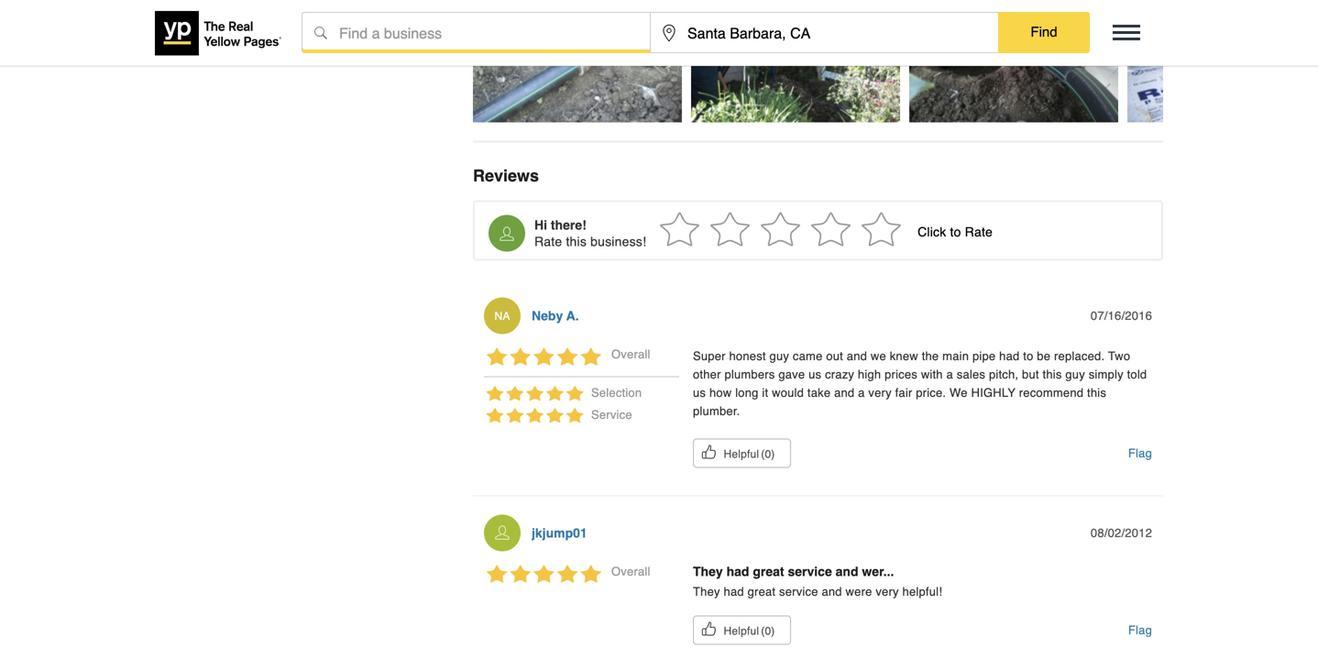 Task type: locate. For each thing, give the bounding box(es) containing it.
(0) for neby a.
[[761, 448, 775, 461]]

0 horizontal spatial us
[[693, 386, 706, 400]]

2 (0) from the top
[[761, 625, 775, 638]]

helpful!
[[903, 585, 943, 599]]

Find a business text field
[[303, 13, 650, 53]]

rate inside hi there! rate this business!
[[535, 234, 563, 249]]

guy down replaced.
[[1066, 368, 1086, 382]]

very
[[869, 386, 892, 400], [876, 585, 899, 599]]

helpful (0) down they had great service and wer... they had great service and were very helpful!
[[724, 625, 775, 638]]

us down other
[[693, 386, 706, 400]]

flag link
[[1129, 439, 1153, 468], [1129, 616, 1153, 645]]

helpful (0) for jkjump01
[[724, 625, 775, 638]]

0 vertical spatial overall
[[612, 348, 651, 362]]

1 vertical spatial flag
[[1129, 624, 1153, 637]]

1 overall from the top
[[612, 348, 651, 362]]

pitch,
[[989, 368, 1019, 382]]

this inside hi there! rate this business!
[[566, 234, 587, 249]]

had
[[1000, 350, 1020, 363], [727, 565, 750, 579], [724, 585, 745, 599]]

honest
[[730, 350, 766, 363]]

oscar's plumbing & rooter service - van nuys, ca image
[[473, 0, 682, 123], [691, 0, 901, 123], [910, 0, 1119, 123], [1128, 0, 1319, 123]]

1 vertical spatial a
[[859, 386, 865, 400]]

2
[[705, 225, 713, 240]]

replaced.
[[1055, 350, 1105, 363]]

we
[[871, 350, 887, 363]]

0 horizontal spatial to
[[951, 225, 962, 240]]

rate
[[965, 225, 993, 240], [535, 234, 563, 249]]

business!
[[591, 234, 647, 249]]

0 vertical spatial (0)
[[761, 448, 775, 461]]

flag link for jkjump01
[[1129, 616, 1153, 645]]

selection
[[592, 386, 642, 400]]

1 flag link from the top
[[1129, 439, 1153, 468]]

1 vertical spatial they
[[693, 585, 721, 599]]

07/16/2016
[[1091, 309, 1153, 323]]

reviews
[[473, 167, 539, 185]]

1 horizontal spatial to
[[1024, 350, 1034, 363]]

this down there!
[[566, 234, 587, 249]]

but
[[1023, 368, 1040, 382]]

very down wer...
[[876, 585, 899, 599]]

1 (0) from the top
[[761, 448, 775, 461]]

very down high
[[869, 386, 892, 400]]

2 helpful from the top
[[724, 625, 760, 638]]

rate right click
[[965, 225, 993, 240]]

1 vertical spatial (0)
[[761, 625, 775, 638]]

us
[[809, 368, 822, 382], [693, 386, 706, 400]]

find
[[1031, 24, 1058, 40]]

5
[[857, 225, 864, 240]]

rate for there!
[[535, 234, 563, 249]]

service
[[788, 565, 832, 579], [780, 585, 819, 599]]

(0) for jkjump01
[[761, 625, 775, 638]]

1 horizontal spatial a
[[947, 368, 954, 382]]

they had great service and wer... they had great service and were very helpful!
[[693, 565, 943, 599]]

1 horizontal spatial guy
[[1066, 368, 1086, 382]]

knew
[[890, 350, 919, 363]]

guy
[[770, 350, 790, 363], [1066, 368, 1086, 382]]

2 they from the top
[[693, 585, 721, 599]]

2 vertical spatial this
[[1088, 386, 1107, 400]]

0 horizontal spatial this
[[566, 234, 587, 249]]

to left be
[[1024, 350, 1034, 363]]

neby a. link
[[532, 309, 579, 323]]

plumbers
[[725, 368, 775, 382]]

0 vertical spatial flag
[[1129, 447, 1153, 461]]

0 vertical spatial very
[[869, 386, 892, 400]]

helpful (0) down "plumber."
[[724, 448, 775, 461]]

this up recommend
[[1043, 368, 1063, 382]]

and down crazy
[[835, 386, 855, 400]]

and up were
[[836, 565, 859, 579]]

1 vertical spatial to
[[1024, 350, 1034, 363]]

the
[[922, 350, 939, 363]]

0 vertical spatial this
[[566, 234, 587, 249]]

told
[[1128, 368, 1148, 382]]

2 helpful (0) from the top
[[724, 625, 775, 638]]

0 vertical spatial had
[[1000, 350, 1020, 363]]

1 horizontal spatial this
[[1043, 368, 1063, 382]]

helpful (0)
[[724, 448, 775, 461], [724, 625, 775, 638]]

other
[[693, 368, 721, 382]]

crazy
[[825, 368, 855, 382]]

(0)
[[761, 448, 775, 461], [761, 625, 775, 638]]

2 overall from the top
[[612, 565, 651, 579]]

very inside they had great service and wer... they had great service and were very helpful!
[[876, 585, 899, 599]]

a right with
[[947, 368, 954, 382]]

to right click
[[951, 225, 962, 240]]

3 oscar's plumbing & rooter service - van nuys, ca image from the left
[[910, 0, 1119, 123]]

a
[[947, 368, 954, 382], [859, 386, 865, 400]]

guy up gave
[[770, 350, 790, 363]]

pipe
[[973, 350, 996, 363]]

0 horizontal spatial a
[[859, 386, 865, 400]]

1 vertical spatial overall
[[612, 565, 651, 579]]

1 oscar's plumbing & rooter service - van nuys, ca image from the left
[[473, 0, 682, 123]]

helpful for neby a.
[[724, 448, 760, 461]]

1 horizontal spatial us
[[809, 368, 822, 382]]

us up take
[[809, 368, 822, 382]]

this down simply
[[1088, 386, 1107, 400]]

helpful down "plumber."
[[724, 448, 760, 461]]

very inside the super honest guy came out and we knew the main pipe had to be replaced. two other plumbers gave us crazy high prices with a sales pitch, but this guy simply told us how long it would take and a very fair price. we highly recommend this plumber.
[[869, 386, 892, 400]]

rate down hi
[[535, 234, 563, 249]]

neby
[[532, 309, 563, 323]]

we
[[950, 386, 968, 400]]

1 vertical spatial very
[[876, 585, 899, 599]]

0 vertical spatial great
[[753, 565, 785, 579]]

0 vertical spatial flag link
[[1129, 439, 1153, 468]]

helpful down they had great service and wer... they had great service and were very helpful!
[[724, 625, 760, 638]]

0 vertical spatial to
[[951, 225, 962, 240]]

0 vertical spatial they
[[693, 565, 723, 579]]

1 vertical spatial helpful (0)
[[724, 625, 775, 638]]

(0) down they had great service and wer... they had great service and were very helpful!
[[761, 625, 775, 638]]

and
[[847, 350, 868, 363], [835, 386, 855, 400], [836, 565, 859, 579], [822, 585, 843, 599]]

they
[[693, 565, 723, 579], [693, 585, 721, 599]]

to
[[951, 225, 962, 240], [1024, 350, 1034, 363]]

1 vertical spatial this
[[1043, 368, 1063, 382]]

there!
[[551, 218, 587, 233]]

(0) down it
[[761, 448, 775, 461]]

super honest guy came out and we knew the main pipe had to be replaced. two other plumbers gave us crazy high prices with a sales pitch, but this guy simply told us how long it would take and a very fair price. we highly recommend this plumber.
[[693, 350, 1148, 418]]

1 helpful (0) from the top
[[724, 448, 775, 461]]

0 horizontal spatial rate
[[535, 234, 563, 249]]

great
[[753, 565, 785, 579], [748, 585, 776, 599]]

flag
[[1129, 447, 1153, 461], [1129, 624, 1153, 637]]

1 flag from the top
[[1129, 447, 1153, 461]]

2 flag link from the top
[[1129, 616, 1153, 645]]

1 helpful from the top
[[724, 448, 760, 461]]

service left were
[[780, 585, 819, 599]]

a down high
[[859, 386, 865, 400]]

1 vertical spatial us
[[693, 386, 706, 400]]

0 vertical spatial guy
[[770, 350, 790, 363]]

service left wer...
[[788, 565, 832, 579]]

0 vertical spatial helpful (0)
[[724, 448, 775, 461]]

1 horizontal spatial rate
[[965, 225, 993, 240]]

1 vertical spatial helpful
[[724, 625, 760, 638]]

hi
[[535, 218, 548, 233]]

1 vertical spatial flag link
[[1129, 616, 1153, 645]]

overall
[[612, 348, 651, 362], [612, 565, 651, 579]]

helpful
[[724, 448, 760, 461], [724, 625, 760, 638]]

rate for to
[[965, 225, 993, 240]]

0 vertical spatial helpful
[[724, 448, 760, 461]]

and left were
[[822, 585, 843, 599]]

super
[[693, 350, 726, 363]]

1 vertical spatial guy
[[1066, 368, 1086, 382]]

to inside the super honest guy came out and we knew the main pipe had to be replaced. two other plumbers gave us crazy high prices with a sales pitch, but this guy simply told us how long it would take and a very fair price. we highly recommend this plumber.
[[1024, 350, 1034, 363]]

2 flag from the top
[[1129, 624, 1153, 637]]

this
[[566, 234, 587, 249], [1043, 368, 1063, 382], [1088, 386, 1107, 400]]



Task type: vqa. For each thing, say whether or not it's contained in the screenshot.
by- on the right bottom of the page
no



Task type: describe. For each thing, give the bounding box(es) containing it.
two
[[1109, 350, 1131, 363]]

fair
[[896, 386, 913, 400]]

neby a.
[[532, 309, 579, 323]]

1 vertical spatial great
[[748, 585, 776, 599]]

simply
[[1089, 368, 1124, 382]]

click
[[918, 225, 947, 240]]

highly
[[972, 386, 1016, 400]]

a.
[[567, 309, 579, 323]]

0 vertical spatial service
[[788, 565, 832, 579]]

out
[[827, 350, 844, 363]]

with
[[922, 368, 943, 382]]

sales
[[957, 368, 986, 382]]

1
[[655, 225, 662, 240]]

high
[[858, 368, 882, 382]]

the real yellow pages logo image
[[155, 11, 283, 56]]

helpful for jkjump01
[[724, 625, 760, 638]]

gave
[[779, 368, 805, 382]]

3
[[756, 225, 763, 240]]

overall for neby a.
[[612, 348, 651, 362]]

it
[[762, 386, 769, 400]]

and left we
[[847, 350, 868, 363]]

be
[[1038, 350, 1051, 363]]

helpful (0) for neby a.
[[724, 448, 775, 461]]

0 vertical spatial a
[[947, 368, 954, 382]]

plumber.
[[693, 405, 741, 418]]

2 vertical spatial had
[[724, 585, 745, 599]]

na
[[495, 310, 510, 323]]

jkjump01 link
[[532, 526, 588, 541]]

hi there! rate this business!
[[535, 218, 647, 249]]

main
[[943, 350, 970, 363]]

would
[[772, 386, 804, 400]]

price.
[[916, 386, 947, 400]]

0 horizontal spatial guy
[[770, 350, 790, 363]]

prices
[[885, 368, 918, 382]]

wer...
[[862, 565, 895, 579]]

service
[[592, 408, 633, 422]]

4
[[806, 225, 814, 240]]

1 they from the top
[[693, 565, 723, 579]]

flag for neby a.
[[1129, 447, 1153, 461]]

08/02/2012
[[1091, 527, 1153, 540]]

find button
[[999, 12, 1090, 52]]

jkjump01
[[532, 526, 588, 541]]

how
[[710, 386, 732, 400]]

came
[[793, 350, 823, 363]]

click to rate
[[918, 225, 993, 240]]

recommend
[[1020, 386, 1084, 400]]

1 vertical spatial had
[[727, 565, 750, 579]]

4 oscar's plumbing & rooter service - van nuys, ca image from the left
[[1128, 0, 1319, 123]]

overall for jkjump01
[[612, 565, 651, 579]]

0 vertical spatial us
[[809, 368, 822, 382]]

flag link for neby a.
[[1129, 439, 1153, 468]]

2 oscar's plumbing & rooter service - van nuys, ca image from the left
[[691, 0, 901, 123]]

Where? text field
[[651, 13, 999, 53]]

flag for jkjump01
[[1129, 624, 1153, 637]]

had inside the super honest guy came out and we knew the main pipe had to be replaced. two other plumbers gave us crazy high prices with a sales pitch, but this guy simply told us how long it would take and a very fair price. we highly recommend this plumber.
[[1000, 350, 1020, 363]]

were
[[846, 585, 873, 599]]

2 horizontal spatial this
[[1088, 386, 1107, 400]]

take
[[808, 386, 831, 400]]

1 vertical spatial service
[[780, 585, 819, 599]]

long
[[736, 386, 759, 400]]



